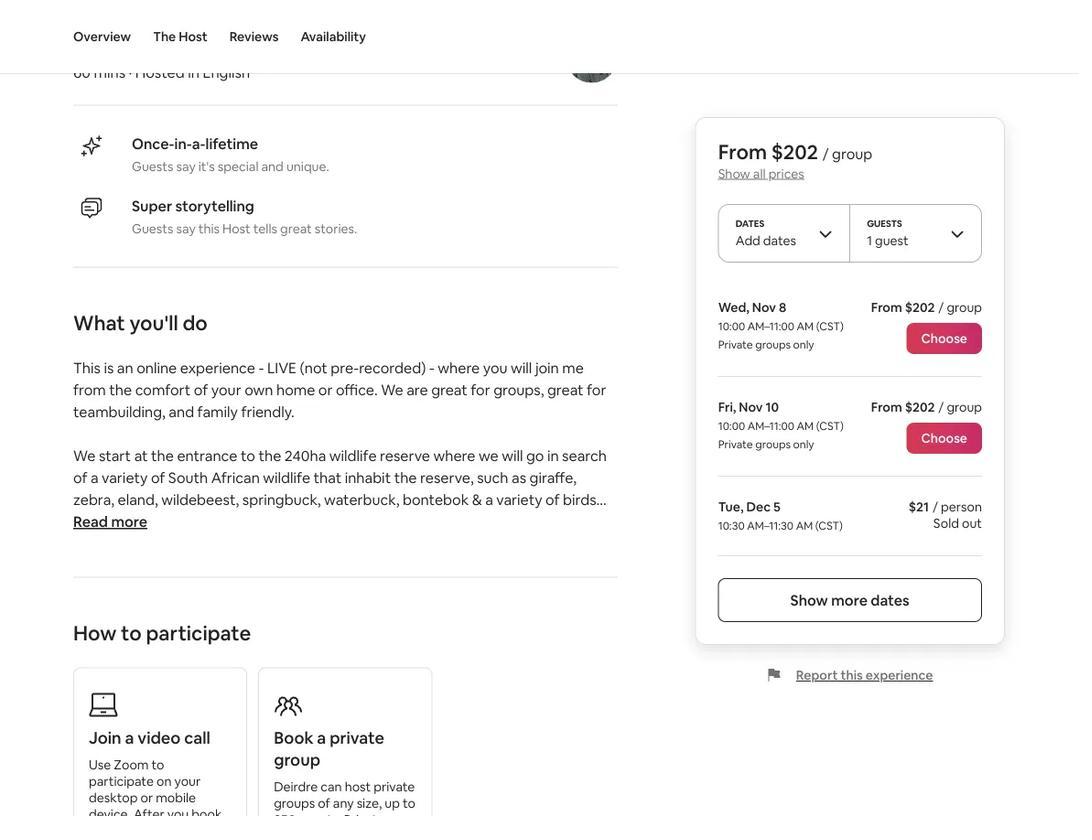Task type: locate. For each thing, give the bounding box(es) containing it.
private down fri,
[[718, 438, 753, 452]]

go
[[526, 447, 544, 466]]

1 vertical spatial will
[[502, 447, 523, 466]]

0 vertical spatial private
[[718, 338, 753, 352]]

0 vertical spatial $202
[[771, 139, 818, 165]]

1 vertical spatial am
[[797, 419, 814, 434]]

$21
[[909, 499, 930, 516]]

in
[[188, 63, 200, 82], [548, 447, 559, 466]]

groups inside fri, nov 10 10:00 am–11:00 am (cst) private groups only
[[755, 438, 791, 452]]

1 vertical spatial from $202 / group
[[872, 399, 983, 416]]

2 horizontal spatial great
[[548, 381, 584, 400]]

participate inside join a video call use zoom to participate on your desktop or mobile device. after you b
[[89, 773, 154, 790]]

1 vertical spatial from
[[872, 299, 903, 316]]

0 vertical spatial say
[[176, 158, 196, 175]]

we down recorded) at the top of the page
[[381, 381, 404, 400]]

groups for 10
[[755, 438, 791, 452]]

10:00 inside "wed, nov 8 10:00 am–11:00 am (cst) private groups only"
[[718, 320, 745, 334]]

am
[[797, 320, 814, 334], [797, 419, 814, 434], [796, 519, 813, 533]]

from inside from $202 / group show all prices
[[718, 139, 767, 165]]

unique.
[[287, 158, 329, 175]]

1 horizontal spatial and
[[261, 158, 284, 175]]

1 horizontal spatial great
[[431, 381, 468, 400]]

to right the up
[[403, 795, 416, 812]]

private inside "wed, nov 8 10:00 am–11:00 am (cst) private groups only"
[[718, 338, 753, 352]]

private up host
[[330, 728, 385, 749]]

we inside we start at the entrance to the 240ha wildlife reserve where we will go in search of a variety of south african wildlife that inhabit the reserve, such as giraffe, zebra, eland, wildebeest, springbuck, waterbuck, bontebok & a variety of birds…
[[73, 447, 96, 466]]

1 vertical spatial you
[[167, 806, 189, 817]]

1 vertical spatial experience
[[180, 359, 255, 378]]

participate
[[146, 621, 251, 647], [89, 773, 154, 790]]

where up reserve,
[[434, 447, 476, 466]]

1 vertical spatial only
[[793, 438, 814, 452]]

this right the report
[[841, 668, 863, 684]]

am inside "wed, nov 8 10:00 am–11:00 am (cst) private groups only"
[[797, 320, 814, 334]]

choose for fri, nov 10
[[922, 430, 968, 447]]

0 vertical spatial and
[[261, 158, 284, 175]]

wildlife
[[329, 447, 377, 466], [263, 469, 310, 488]]

only for wed, nov 8
[[793, 338, 814, 352]]

10:00 for wed,
[[718, 320, 745, 334]]

1 horizontal spatial you
[[483, 359, 508, 378]]

in inside online experience hosted by deirdre 60 mins · hosted in english
[[188, 63, 200, 82]]

more
[[111, 513, 148, 532], [832, 591, 868, 610]]

0 vertical spatial show
[[718, 165, 750, 182]]

say
[[176, 158, 196, 175], [176, 220, 196, 237]]

springbuck,
[[242, 491, 321, 510]]

a right join
[[125, 728, 134, 749]]

1 horizontal spatial we
[[381, 381, 404, 400]]

say left the it's
[[176, 158, 196, 175]]

variety down as
[[497, 491, 543, 510]]

online
[[137, 359, 177, 378]]

and down 'comfort'
[[169, 403, 194, 422]]

0 vertical spatial in
[[188, 63, 200, 82]]

1 vertical spatial private
[[718, 438, 753, 452]]

dates right add
[[763, 233, 796, 249]]

1 vertical spatial $202
[[905, 299, 935, 316]]

overview
[[73, 28, 131, 45]]

2 - from the left
[[429, 359, 435, 378]]

1 vertical spatial 10:00
[[718, 419, 745, 434]]

or inside join a video call use zoom to participate on your desktop or mobile device. after you b
[[141, 790, 153, 806]]

0 vertical spatial host
[[179, 28, 208, 45]]

experience right the report
[[866, 668, 934, 684]]

groups down 10
[[755, 438, 791, 452]]

availability
[[301, 28, 366, 45]]

in left "english"
[[188, 63, 200, 82]]

group inside from $202 / group show all prices
[[832, 144, 873, 163]]

am–11:00 inside "wed, nov 8 10:00 am–11:00 am (cst) private groups only"
[[748, 320, 795, 334]]

0 horizontal spatial we
[[73, 447, 96, 466]]

groups down 8
[[755, 338, 791, 352]]

am inside fri, nov 10 10:00 am–11:00 am (cst) private groups only
[[797, 419, 814, 434]]

1 vertical spatial where
[[434, 447, 476, 466]]

private
[[330, 728, 385, 749], [374, 779, 415, 795]]

0 vertical spatial we
[[381, 381, 404, 400]]

- left live
[[259, 359, 264, 378]]

or down (not
[[319, 381, 333, 400]]

(cst)
[[816, 320, 844, 334], [816, 419, 844, 434], [815, 519, 843, 533]]

2 only from the top
[[793, 438, 814, 452]]

private down wed,
[[718, 338, 753, 352]]

we start at the entrance to the 240ha wildlife reserve where we will go in search of a variety of south african wildlife that inhabit the reserve, such as giraffe, zebra, eland, wildebeest, springbuck, waterbuck, bontebok & a variety of birds…
[[73, 447, 607, 510]]

an
[[117, 359, 133, 378]]

1 vertical spatial your
[[174, 773, 201, 790]]

desktop
[[89, 790, 138, 806]]

0 vertical spatial this
[[198, 220, 220, 237]]

for left groups,
[[471, 381, 491, 400]]

0 vertical spatial experience
[[139, 31, 245, 57]]

will up groups,
[[511, 359, 532, 378]]

nov for wed,
[[752, 299, 776, 316]]

can
[[321, 779, 342, 795]]

wed, nov 8 10:00 am–11:00 am (cst) private groups only
[[718, 299, 844, 352]]

online
[[73, 31, 135, 57]]

groups inside "book a private group deirdre can host private groups of any size, up to 250 guests. priva"
[[274, 795, 315, 812]]

host left tells at the top of page
[[223, 220, 251, 237]]

0 vertical spatial am
[[797, 320, 814, 334]]

0 horizontal spatial you
[[167, 806, 189, 817]]

learn more about the host, deirdre. image
[[566, 32, 618, 83], [566, 32, 618, 83]]

private right host
[[374, 779, 415, 795]]

1 vertical spatial show
[[791, 591, 829, 610]]

0 vertical spatial from $202 / group
[[872, 299, 983, 316]]

0 horizontal spatial great
[[280, 220, 312, 237]]

the left 240ha at the left of page
[[259, 447, 281, 466]]

experience inside this is an online experience - live (not pre-recorded) - where you will join me from the comfort of your own home or office. we are great for groups, great for teambuilding, and family friendly.
[[180, 359, 255, 378]]

guests down once-
[[132, 158, 174, 175]]

0 vertical spatial will
[[511, 359, 532, 378]]

1 horizontal spatial dates
[[871, 591, 910, 610]]

live
[[267, 359, 297, 378]]

more for show
[[832, 591, 868, 610]]

guests up guest
[[867, 217, 903, 229]]

0 horizontal spatial your
[[174, 773, 201, 790]]

dates inside the dates add dates
[[763, 233, 796, 249]]

nov inside fri, nov 10 10:00 am–11:00 am (cst) private groups only
[[739, 399, 763, 416]]

guests down the super at top
[[132, 220, 174, 237]]

only inside fri, nov 10 10:00 am–11:00 am (cst) private groups only
[[793, 438, 814, 452]]

wildlife up springbuck,
[[263, 469, 310, 488]]

wildlife up the inhabit
[[329, 447, 377, 466]]

1 vertical spatial wildlife
[[263, 469, 310, 488]]

more for read
[[111, 513, 148, 532]]

(cst) inside "wed, nov 8 10:00 am–11:00 am (cst) private groups only"
[[816, 320, 844, 334]]

- right recorded) at the top of the page
[[429, 359, 435, 378]]

1 vertical spatial dates
[[871, 591, 910, 610]]

only up the tue, dec 5 10:30 am–11:30 am (cst)
[[793, 438, 814, 452]]

you right after
[[167, 806, 189, 817]]

show left all
[[718, 165, 750, 182]]

0 vertical spatial choose
[[922, 331, 968, 347]]

1 vertical spatial this
[[841, 668, 863, 684]]

1 10:00 from the top
[[718, 320, 745, 334]]

1 private from the top
[[718, 338, 753, 352]]

2 vertical spatial am
[[796, 519, 813, 533]]

sold
[[934, 516, 960, 532]]

for
[[471, 381, 491, 400], [587, 381, 607, 400]]

group inside "book a private group deirdre can host private groups of any size, up to 250 guests. priva"
[[274, 750, 321, 771]]

dec
[[746, 499, 771, 516]]

great right tells at the top of page
[[280, 220, 312, 237]]

host
[[179, 28, 208, 45], [223, 220, 251, 237]]

nov
[[752, 299, 776, 316], [739, 399, 763, 416]]

great right are
[[431, 381, 468, 400]]

call
[[184, 728, 211, 749]]

(cst) for fri, nov 10
[[816, 419, 844, 434]]

from $202 / group
[[872, 299, 983, 316], [872, 399, 983, 416]]

great down me at the top right of the page
[[548, 381, 584, 400]]

nov inside "wed, nov 8 10:00 am–11:00 am (cst) private groups only"
[[752, 299, 776, 316]]

1 vertical spatial nov
[[739, 399, 763, 416]]

read more
[[73, 513, 148, 532]]

1 say from the top
[[176, 158, 196, 175]]

2 from $202 / group from the top
[[872, 399, 983, 416]]

great inside super storytelling guests say this host tells great stories.
[[280, 220, 312, 237]]

0 horizontal spatial this
[[198, 220, 220, 237]]

or
[[319, 381, 333, 400], [141, 790, 153, 806]]

your inside join a video call use zoom to participate on your desktop or mobile device. after you b
[[174, 773, 201, 790]]

for up search
[[587, 381, 607, 400]]

1 horizontal spatial more
[[832, 591, 868, 610]]

of up zebra,
[[73, 469, 87, 488]]

from $202 / group show all prices
[[718, 139, 873, 182]]

what you'll do
[[73, 311, 208, 337]]

guests inside guests 1 guest
[[867, 217, 903, 229]]

to right zoom at bottom
[[152, 757, 164, 773]]

the up teambuilding,
[[109, 381, 132, 400]]

1 choose from the top
[[922, 331, 968, 347]]

nov for fri,
[[739, 399, 763, 416]]

2 vertical spatial from
[[872, 399, 903, 416]]

0 horizontal spatial more
[[111, 513, 148, 532]]

0 vertical spatial groups
[[755, 338, 791, 352]]

1 only from the top
[[793, 338, 814, 352]]

more up report this experience button
[[832, 591, 868, 610]]

guests 1 guest
[[867, 217, 909, 249]]

show up the report
[[791, 591, 829, 610]]

the
[[153, 28, 176, 45]]

1
[[867, 233, 873, 249]]

a inside join a video call use zoom to participate on your desktop or mobile device. after you b
[[125, 728, 134, 749]]

choose link
[[907, 323, 983, 354], [907, 423, 983, 454]]

say down storytelling
[[176, 220, 196, 237]]

0 horizontal spatial -
[[259, 359, 264, 378]]

your right on
[[174, 773, 201, 790]]

1 vertical spatial choose
[[922, 430, 968, 447]]

0 vertical spatial from
[[718, 139, 767, 165]]

dates for show more dates
[[871, 591, 910, 610]]

read
[[73, 513, 108, 532]]

of left any
[[318, 795, 330, 812]]

0 vertical spatial where
[[438, 359, 480, 378]]

2 am–11:00 from the top
[[748, 419, 795, 434]]

(cst) inside fri, nov 10 10:00 am–11:00 am (cst) private groups only
[[816, 419, 844, 434]]

0 vertical spatial more
[[111, 513, 148, 532]]

0 horizontal spatial wildlife
[[263, 469, 310, 488]]

1 horizontal spatial in
[[548, 447, 559, 466]]

250
[[274, 812, 296, 817]]

10:00 down wed,
[[718, 320, 745, 334]]

0 horizontal spatial for
[[471, 381, 491, 400]]

0 vertical spatial dates
[[763, 233, 796, 249]]

2 say from the top
[[176, 220, 196, 237]]

1 vertical spatial we
[[73, 447, 96, 466]]

1 for from the left
[[471, 381, 491, 400]]

variety down start
[[102, 469, 148, 488]]

1 horizontal spatial host
[[223, 220, 251, 237]]

1 - from the left
[[259, 359, 264, 378]]

a right book on the left
[[317, 728, 326, 749]]

we
[[381, 381, 404, 400], [73, 447, 96, 466]]

size,
[[357, 795, 382, 812]]

0 horizontal spatial host
[[179, 28, 208, 45]]

am–11:00 for 10
[[748, 419, 795, 434]]

where
[[438, 359, 480, 378], [434, 447, 476, 466]]

will
[[511, 359, 532, 378], [502, 447, 523, 466]]

0 vertical spatial am–11:00
[[748, 320, 795, 334]]

family
[[197, 403, 238, 422]]

2 vertical spatial (cst)
[[815, 519, 843, 533]]

this
[[73, 359, 101, 378]]

a
[[91, 469, 99, 488], [485, 491, 493, 510], [125, 728, 134, 749], [317, 728, 326, 749]]

or left on
[[141, 790, 153, 806]]

show more dates
[[791, 591, 910, 610]]

group
[[832, 144, 873, 163], [947, 299, 983, 316], [947, 399, 983, 416], [274, 750, 321, 771]]

home
[[277, 381, 315, 400]]

2 vertical spatial $202
[[905, 399, 935, 416]]

2 10:00 from the top
[[718, 419, 745, 434]]

/ inside from $202 / group show all prices
[[823, 144, 829, 163]]

stories.
[[315, 220, 357, 237]]

wed,
[[718, 299, 750, 316]]

2 vertical spatial groups
[[274, 795, 315, 812]]

and
[[261, 158, 284, 175], [169, 403, 194, 422]]

1 vertical spatial and
[[169, 403, 194, 422]]

0 horizontal spatial and
[[169, 403, 194, 422]]

1 horizontal spatial -
[[429, 359, 435, 378]]

0 vertical spatial only
[[793, 338, 814, 352]]

1 am–11:00 from the top
[[748, 320, 795, 334]]

will left go
[[502, 447, 523, 466]]

am inside the tue, dec 5 10:30 am–11:30 am (cst)
[[796, 519, 813, 533]]

such
[[477, 469, 509, 488]]

-
[[259, 359, 264, 378], [429, 359, 435, 378]]

am–11:00 down 10
[[748, 419, 795, 434]]

nov left 10
[[739, 399, 763, 416]]

1 vertical spatial variety
[[497, 491, 543, 510]]

0 vertical spatial you
[[483, 359, 508, 378]]

once-in-a-lifetime guests say it's special and unique.
[[132, 135, 329, 175]]

experience up hosted
[[139, 31, 245, 57]]

0 horizontal spatial show
[[718, 165, 750, 182]]

1 horizontal spatial variety
[[497, 491, 543, 510]]

only for fri, nov 10
[[793, 438, 814, 452]]

are
[[407, 381, 428, 400]]

dates up the report this experience
[[871, 591, 910, 610]]

0 horizontal spatial in
[[188, 63, 200, 82]]

0 vertical spatial participate
[[146, 621, 251, 647]]

1 vertical spatial (cst)
[[816, 419, 844, 434]]

1 vertical spatial in
[[548, 447, 559, 466]]

we left start
[[73, 447, 96, 466]]

of up "eland,"
[[151, 469, 165, 488]]

$202 for 8
[[905, 299, 935, 316]]

a inside "book a private group deirdre can host private groups of any size, up to 250 guests. priva"
[[317, 728, 326, 749]]

from for wed, nov 8
[[872, 299, 903, 316]]

only inside "wed, nov 8 10:00 am–11:00 am (cst) private groups only"
[[793, 338, 814, 352]]

10:00 down fri,
[[718, 419, 745, 434]]

dates for dates add dates
[[763, 233, 796, 249]]

the
[[109, 381, 132, 400], [151, 447, 174, 466], [259, 447, 281, 466], [394, 469, 417, 488]]

1 vertical spatial or
[[141, 790, 153, 806]]

in right go
[[548, 447, 559, 466]]

/
[[823, 144, 829, 163], [939, 299, 944, 316], [939, 399, 944, 416], [933, 499, 939, 516]]

groups
[[755, 338, 791, 352], [755, 438, 791, 452], [274, 795, 315, 812]]

groups inside "wed, nov 8 10:00 am–11:00 am (cst) private groups only"
[[755, 338, 791, 352]]

to up african
[[241, 447, 255, 466]]

to right how
[[121, 621, 142, 647]]

more inside button
[[111, 513, 148, 532]]

(cst) for wed, nov 8
[[816, 320, 844, 334]]

2 choose from the top
[[922, 430, 968, 447]]

where right recorded) at the top of the page
[[438, 359, 480, 378]]

1 horizontal spatial for
[[587, 381, 607, 400]]

of down the giraffe,
[[546, 491, 560, 510]]

out
[[962, 516, 983, 532]]

host inside super storytelling guests say this host tells great stories.
[[223, 220, 251, 237]]

and right special
[[261, 158, 284, 175]]

tue, dec 5 10:30 am–11:30 am (cst)
[[718, 499, 843, 533]]

10:00 inside fri, nov 10 10:00 am–11:00 am (cst) private groups only
[[718, 419, 745, 434]]

from
[[718, 139, 767, 165], [872, 299, 903, 316], [872, 399, 903, 416]]

1 vertical spatial more
[[832, 591, 868, 610]]

0 vertical spatial nov
[[752, 299, 776, 316]]

nov left 8
[[752, 299, 776, 316]]

groups,
[[494, 381, 544, 400]]

groups left can
[[274, 795, 315, 812]]

0 horizontal spatial variety
[[102, 469, 148, 488]]

1 from $202 / group from the top
[[872, 299, 983, 316]]

0 vertical spatial 10:00
[[718, 320, 745, 334]]

$202 inside from $202 / group show all prices
[[771, 139, 818, 165]]

experience up the family
[[180, 359, 255, 378]]

0 vertical spatial (cst)
[[816, 320, 844, 334]]

1 horizontal spatial wildlife
[[329, 447, 377, 466]]

am–11:00 inside fri, nov 10 10:00 am–11:00 am (cst) private groups only
[[748, 419, 795, 434]]

·
[[129, 63, 132, 82]]

1 vertical spatial say
[[176, 220, 196, 237]]

0 vertical spatial your
[[211, 381, 241, 400]]

2 private from the top
[[718, 438, 753, 452]]

1 vertical spatial groups
[[755, 438, 791, 452]]

host right the
[[179, 28, 208, 45]]

groups for private
[[274, 795, 315, 812]]

your up the family
[[211, 381, 241, 400]]

only up fri, nov 10 10:00 am–11:00 am (cst) private groups only
[[793, 338, 814, 352]]

1 horizontal spatial or
[[319, 381, 333, 400]]

1 vertical spatial private
[[374, 779, 415, 795]]

you up groups,
[[483, 359, 508, 378]]

recorded)
[[359, 359, 426, 378]]

1 vertical spatial participate
[[89, 773, 154, 790]]

0 vertical spatial wildlife
[[329, 447, 377, 466]]

1 horizontal spatial this
[[841, 668, 863, 684]]

the inside this is an online experience - live (not pre-recorded) - where you will join me from the comfort of your own home or office. we are great for groups, great for teambuilding, and family friendly.
[[109, 381, 132, 400]]

report
[[797, 668, 838, 684]]

0 vertical spatial or
[[319, 381, 333, 400]]

1 vertical spatial am–11:00
[[748, 419, 795, 434]]

1 choose link from the top
[[907, 323, 983, 354]]

2 choose link from the top
[[907, 423, 983, 454]]

0 vertical spatial variety
[[102, 469, 148, 488]]

0 horizontal spatial or
[[141, 790, 153, 806]]

0 vertical spatial choose link
[[907, 323, 983, 354]]

of up the family
[[194, 381, 208, 400]]

we
[[479, 447, 499, 466]]

0 horizontal spatial dates
[[763, 233, 796, 249]]

this down storytelling
[[198, 220, 220, 237]]

more down "eland,"
[[111, 513, 148, 532]]

am–11:00 down 8
[[748, 320, 795, 334]]

private inside fri, nov 10 10:00 am–11:00 am (cst) private groups only
[[718, 438, 753, 452]]

dates
[[763, 233, 796, 249], [871, 591, 910, 610]]



Task type: vqa. For each thing, say whether or not it's contained in the screenshot.
'Tue, Dec 5 10:30 Am–11:30 Am (Cst)'
yes



Task type: describe. For each thing, give the bounding box(es) containing it.
add
[[736, 233, 760, 249]]

host inside button
[[179, 28, 208, 45]]

guests.
[[299, 812, 341, 817]]

2 vertical spatial experience
[[866, 668, 934, 684]]

guest
[[875, 233, 909, 249]]

you inside this is an online experience - live (not pre-recorded) - where you will join me from the comfort of your own home or office. we are great for groups, great for teambuilding, and family friendly.
[[483, 359, 508, 378]]

person
[[941, 499, 983, 516]]

from for fri, nov 10
[[872, 399, 903, 416]]

is
[[104, 359, 114, 378]]

experience inside online experience hosted by deirdre 60 mins · hosted in english
[[139, 31, 245, 57]]

your inside this is an online experience - live (not pre-recorded) - where you will join me from the comfort of your own home or office. we are great for groups, great for teambuilding, and family friendly.
[[211, 381, 241, 400]]

waterbuck,
[[324, 491, 400, 510]]

to inside we start at the entrance to the 240ha wildlife reserve where we will go in search of a variety of south african wildlife that inhabit the reserve, such as giraffe, zebra, eland, wildebeest, springbuck, waterbuck, bontebok & a variety of birds…
[[241, 447, 255, 466]]

guests inside once-in-a-lifetime guests say it's special and unique.
[[132, 158, 174, 175]]

from $202 / group for 10
[[872, 399, 983, 416]]

up
[[385, 795, 400, 812]]

and inside this is an online experience - live (not pre-recorded) - where you will join me from the comfort of your own home or office. we are great for groups, great for teambuilding, and family friendly.
[[169, 403, 194, 422]]

bontebok
[[403, 491, 469, 510]]

am for wed, nov 8
[[797, 320, 814, 334]]

storytelling
[[175, 197, 254, 216]]

lifetime
[[206, 135, 258, 153]]

groups for 8
[[755, 338, 791, 352]]

10:30
[[718, 519, 745, 533]]

fri, nov 10 10:00 am–11:00 am (cst) private groups only
[[718, 399, 844, 452]]

start
[[99, 447, 131, 466]]

a up zebra,
[[91, 469, 99, 488]]

eland,
[[118, 491, 158, 510]]

join a video call use zoom to participate on your desktop or mobile device. after you b
[[89, 728, 231, 817]]

where inside we start at the entrance to the 240ha wildlife reserve where we will go in search of a variety of south african wildlife that inhabit the reserve, such as giraffe, zebra, eland, wildebeest, springbuck, waterbuck, bontebok & a variety of birds…
[[434, 447, 476, 466]]

240ha
[[285, 447, 326, 466]]

the right at
[[151, 447, 174, 466]]

(cst) inside the tue, dec 5 10:30 am–11:30 am (cst)
[[815, 519, 843, 533]]

fri,
[[718, 399, 736, 416]]

friendly.
[[241, 403, 295, 422]]

hosted
[[135, 63, 185, 82]]

hosted
[[249, 31, 316, 57]]

south
[[168, 469, 208, 488]]

by deirdre
[[320, 31, 419, 57]]

me
[[562, 359, 584, 378]]

will inside this is an online experience - live (not pre-recorded) - where you will join me from the comfort of your own home or office. we are great for groups, great for teambuilding, and family friendly.
[[511, 359, 532, 378]]

&
[[472, 491, 482, 510]]

2 for from the left
[[587, 381, 607, 400]]

of inside "book a private group deirdre can host private groups of any size, up to 250 guests. priva"
[[318, 795, 330, 812]]

say inside once-in-a-lifetime guests say it's special and unique.
[[176, 158, 196, 175]]

dates add dates
[[736, 217, 796, 249]]

in inside we start at the entrance to the 240ha wildlife reserve where we will go in search of a variety of south african wildlife that inhabit the reserve, such as giraffe, zebra, eland, wildebeest, springbuck, waterbuck, bontebok & a variety of birds…
[[548, 447, 559, 466]]

am–11:30
[[747, 519, 794, 533]]

super storytelling guests say this host tells great stories.
[[132, 197, 357, 237]]

reviews
[[230, 28, 279, 45]]

private for fri,
[[718, 438, 753, 452]]

it's
[[198, 158, 215, 175]]

am–11:00 for 8
[[748, 320, 795, 334]]

8
[[779, 299, 786, 316]]

any
[[333, 795, 354, 812]]

to inside "book a private group deirdre can host private groups of any size, up to 250 guests. priva"
[[403, 795, 416, 812]]

5
[[773, 499, 781, 516]]

book a private group deirdre can host private groups of any size, up to 250 guests. priva
[[274, 728, 416, 817]]

$202 for 10
[[905, 399, 935, 416]]

use
[[89, 757, 111, 773]]

african
[[211, 469, 260, 488]]

english
[[203, 63, 250, 82]]

prices
[[769, 165, 804, 182]]

am for fri, nov 10
[[797, 419, 814, 434]]

at
[[134, 447, 148, 466]]

how to participate
[[73, 621, 251, 647]]

zoom
[[114, 757, 149, 773]]

once-
[[132, 135, 175, 153]]

deirdre
[[274, 779, 318, 795]]

pre-
[[331, 359, 359, 378]]

office.
[[336, 381, 378, 400]]

where inside this is an online experience - live (not pre-recorded) - where you will join me from the comfort of your own home or office. we are great for groups, great for teambuilding, and family friendly.
[[438, 359, 480, 378]]

(not
[[300, 359, 328, 378]]

all
[[753, 165, 766, 182]]

super
[[132, 197, 172, 216]]

10
[[766, 399, 779, 416]]

from $202 / group for 8
[[872, 299, 983, 316]]

0 vertical spatial private
[[330, 728, 385, 749]]

/ inside $21 / person sold out
[[933, 499, 939, 516]]

you'll
[[130, 311, 178, 337]]

video
[[138, 728, 181, 749]]

own
[[245, 381, 273, 400]]

tells
[[253, 220, 277, 237]]

report this experience button
[[767, 668, 934, 684]]

search
[[562, 447, 607, 466]]

dates
[[736, 217, 765, 229]]

a right &
[[485, 491, 493, 510]]

you inside join a video call use zoom to participate on your desktop or mobile device. after you b
[[167, 806, 189, 817]]

show more dates link
[[718, 579, 983, 623]]

to inside join a video call use zoom to participate on your desktop or mobile device. after you b
[[152, 757, 164, 773]]

private for wed,
[[718, 338, 753, 352]]

choose link for 8
[[907, 323, 983, 354]]

show inside from $202 / group show all prices
[[718, 165, 750, 182]]

reserve,
[[420, 469, 474, 488]]

or inside this is an online experience - live (not pre-recorded) - where you will join me from the comfort of your own home or office. we are great for groups, great for teambuilding, and family friendly.
[[319, 381, 333, 400]]

comfort
[[135, 381, 191, 400]]

10:00 for fri,
[[718, 419, 745, 434]]

say inside super storytelling guests say this host tells great stories.
[[176, 220, 196, 237]]

choose link for 10
[[907, 423, 983, 454]]

and inside once-in-a-lifetime guests say it's special and unique.
[[261, 158, 284, 175]]

in-
[[175, 135, 192, 153]]

from
[[73, 381, 106, 400]]

that
[[314, 469, 342, 488]]

will inside we start at the entrance to the 240ha wildlife reserve where we will go in search of a variety of south african wildlife that inhabit the reserve, such as giraffe, zebra, eland, wildebeest, springbuck, waterbuck, bontebok & a variety of birds…
[[502, 447, 523, 466]]

this is an online experience - live (not pre-recorded) - where you will join me from the comfort of your own home or office. we are great for groups, great for teambuilding, and family friendly.
[[73, 359, 607, 422]]

we inside this is an online experience - live (not pre-recorded) - where you will join me from the comfort of your own home or office. we are great for groups, great for teambuilding, and family friendly.
[[381, 381, 404, 400]]

of inside this is an online experience - live (not pre-recorded) - where you will join me from the comfort of your own home or office. we are great for groups, great for teambuilding, and family friendly.
[[194, 381, 208, 400]]

host
[[345, 779, 371, 795]]

tue,
[[718, 499, 744, 516]]

the host
[[153, 28, 208, 45]]

60
[[73, 63, 91, 82]]

show all prices button
[[718, 165, 804, 182]]

wildebeest,
[[161, 491, 239, 510]]

$21 / person sold out
[[909, 499, 983, 532]]

1 horizontal spatial show
[[791, 591, 829, 610]]

availability button
[[301, 0, 366, 73]]

reviews button
[[230, 0, 279, 73]]

choose for wed, nov 8
[[922, 331, 968, 347]]

giraffe,
[[530, 469, 577, 488]]

device.
[[89, 806, 131, 817]]

reserve
[[380, 447, 430, 466]]

guests inside super storytelling guests say this host tells great stories.
[[132, 220, 174, 237]]

the down reserve
[[394, 469, 417, 488]]

how
[[73, 621, 117, 647]]

online experience hosted by deirdre 60 mins · hosted in english
[[73, 31, 419, 82]]

this inside super storytelling guests say this host tells great stories.
[[198, 220, 220, 237]]

special
[[218, 158, 259, 175]]



